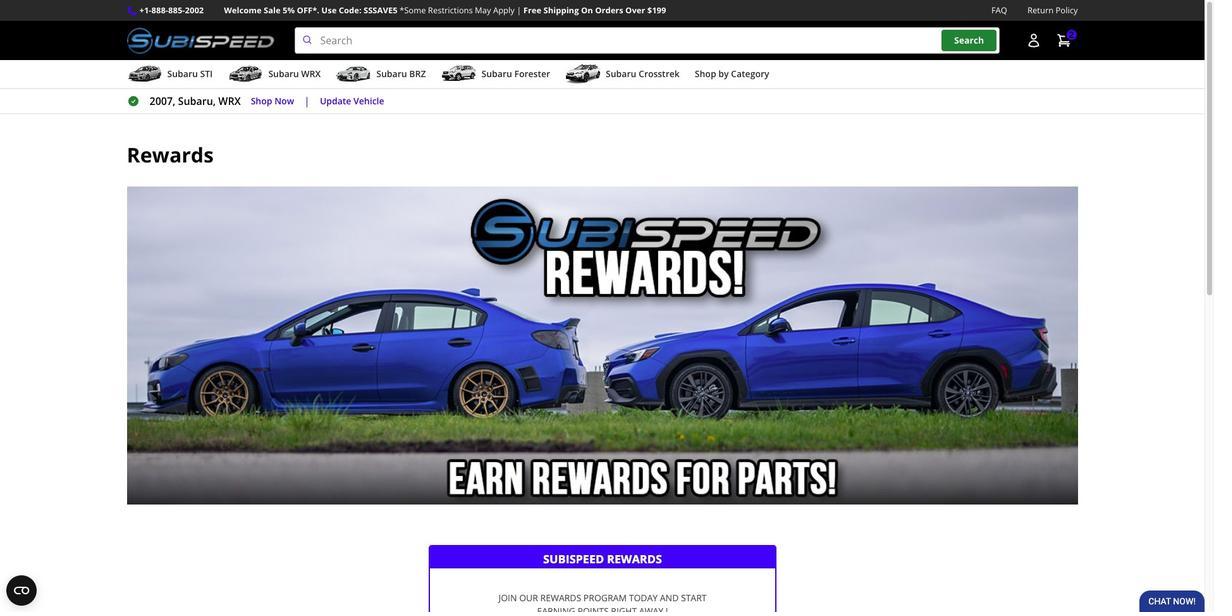 Task type: describe. For each thing, give the bounding box(es) containing it.
shop by category button
[[695, 63, 769, 88]]

use
[[321, 4, 337, 16]]

a subaru crosstrek thumbnail image image
[[565, 65, 601, 84]]

subaru for subaru wrx
[[268, 68, 299, 80]]

2 button
[[1050, 28, 1078, 53]]

policy
[[1056, 4, 1078, 16]]

5%
[[283, 4, 295, 16]]

a subaru sti thumbnail image image
[[127, 65, 162, 84]]

0 horizontal spatial |
[[304, 94, 310, 108]]

888-
[[151, 4, 168, 16]]

subaru for subaru brz
[[376, 68, 407, 80]]

return policy
[[1028, 4, 1078, 16]]

over
[[625, 4, 645, 16]]

update
[[320, 95, 351, 107]]

search button
[[942, 30, 997, 51]]

now
[[275, 95, 294, 107]]

subaru sti button
[[127, 63, 213, 88]]

subaru for subaru forester
[[482, 68, 512, 80]]

brz
[[409, 68, 426, 80]]

may
[[475, 4, 491, 16]]

subaru brz button
[[336, 63, 426, 88]]

sale
[[264, 4, 281, 16]]

2007,
[[150, 94, 175, 108]]

subaru for subaru sti
[[167, 68, 198, 80]]

sssave5
[[364, 4, 398, 16]]

2
[[1069, 29, 1074, 41]]

subaru crosstrek
[[606, 68, 680, 80]]

subaru wrx
[[268, 68, 321, 80]]

subispeed logo image
[[127, 27, 274, 54]]

apply
[[493, 4, 515, 16]]

free
[[523, 4, 541, 16]]

orders
[[595, 4, 623, 16]]

2002
[[185, 4, 204, 16]]

subaru for subaru crosstrek
[[606, 68, 636, 80]]

hippogallery:original image
[[127, 187, 1078, 505]]

subaru forester button
[[441, 63, 550, 88]]

*some restrictions may apply | free shipping on orders over $199
[[400, 4, 666, 16]]

subaru forester
[[482, 68, 550, 80]]



Task type: vqa. For each thing, say whether or not it's contained in the screenshot.
- within the the 3 In Stock SS15WRXDRL.2 SubiSpeed Facelift JDM Style DRL Bezel - 2018-202
no



Task type: locate. For each thing, give the bounding box(es) containing it.
faq link
[[992, 4, 1007, 17]]

4 subaru from the left
[[482, 68, 512, 80]]

shop
[[695, 68, 716, 80], [251, 95, 272, 107]]

$199
[[647, 4, 666, 16]]

subaru up now
[[268, 68, 299, 80]]

welcome sale 5% off*. use code: sssave5
[[224, 4, 398, 16]]

+1-
[[139, 4, 152, 16]]

subaru,
[[178, 94, 216, 108]]

welcome
[[224, 4, 262, 16]]

0 horizontal spatial wrx
[[218, 94, 241, 108]]

0 vertical spatial |
[[517, 4, 521, 16]]

search
[[954, 34, 984, 46]]

2007, subaru, wrx
[[150, 94, 241, 108]]

rewards
[[127, 141, 214, 168]]

wrx up update
[[301, 68, 321, 80]]

shipping
[[544, 4, 579, 16]]

subaru inside dropdown button
[[376, 68, 407, 80]]

shop inside the "shop by category" dropdown button
[[695, 68, 716, 80]]

subaru left brz
[[376, 68, 407, 80]]

0 horizontal spatial shop
[[251, 95, 272, 107]]

*some
[[400, 4, 426, 16]]

| right now
[[304, 94, 310, 108]]

0 vertical spatial wrx
[[301, 68, 321, 80]]

search input field
[[294, 27, 1000, 54]]

subaru
[[167, 68, 198, 80], [268, 68, 299, 80], [376, 68, 407, 80], [482, 68, 512, 80], [606, 68, 636, 80]]

a subaru forester thumbnail image image
[[441, 65, 477, 84]]

subaru sti
[[167, 68, 213, 80]]

0 vertical spatial shop
[[695, 68, 716, 80]]

shop now link
[[251, 94, 294, 108]]

category
[[731, 68, 769, 80]]

restrictions
[[428, 4, 473, 16]]

sti
[[200, 68, 213, 80]]

wrx
[[301, 68, 321, 80], [218, 94, 241, 108]]

2 subaru from the left
[[268, 68, 299, 80]]

shop by category
[[695, 68, 769, 80]]

by
[[719, 68, 729, 80]]

code:
[[339, 4, 362, 16]]

shop left now
[[251, 95, 272, 107]]

shop inside shop now link
[[251, 95, 272, 107]]

subaru crosstrek button
[[565, 63, 680, 88]]

update vehicle button
[[320, 94, 384, 108]]

1 subaru from the left
[[167, 68, 198, 80]]

5 subaru from the left
[[606, 68, 636, 80]]

button image
[[1026, 33, 1041, 48]]

|
[[517, 4, 521, 16], [304, 94, 310, 108]]

shop for shop by category
[[695, 68, 716, 80]]

off*.
[[297, 4, 319, 16]]

1 vertical spatial shop
[[251, 95, 272, 107]]

faq
[[992, 4, 1007, 16]]

a subaru wrx thumbnail image image
[[228, 65, 263, 84]]

3 subaru from the left
[[376, 68, 407, 80]]

subaru inside "dropdown button"
[[268, 68, 299, 80]]

1 vertical spatial wrx
[[218, 94, 241, 108]]

subaru wrx button
[[228, 63, 321, 88]]

wrx inside "dropdown button"
[[301, 68, 321, 80]]

885-
[[168, 4, 185, 16]]

return policy link
[[1028, 4, 1078, 17]]

+1-888-885-2002 link
[[139, 4, 204, 17]]

open widget image
[[6, 576, 37, 606]]

vehicle
[[354, 95, 384, 107]]

1 horizontal spatial shop
[[695, 68, 716, 80]]

1 horizontal spatial wrx
[[301, 68, 321, 80]]

subaru brz
[[376, 68, 426, 80]]

1 vertical spatial |
[[304, 94, 310, 108]]

return
[[1028, 4, 1054, 16]]

wrx down the a subaru wrx thumbnail image
[[218, 94, 241, 108]]

crosstrek
[[639, 68, 680, 80]]

on
[[581, 4, 593, 16]]

shop now
[[251, 95, 294, 107]]

subaru left the crosstrek
[[606, 68, 636, 80]]

update vehicle
[[320, 95, 384, 107]]

shop for shop now
[[251, 95, 272, 107]]

| left free
[[517, 4, 521, 16]]

subaru left sti
[[167, 68, 198, 80]]

forester
[[514, 68, 550, 80]]

a subaru brz thumbnail image image
[[336, 65, 371, 84]]

subaru left forester
[[482, 68, 512, 80]]

+1-888-885-2002
[[139, 4, 204, 16]]

1 horizontal spatial |
[[517, 4, 521, 16]]

shop left by
[[695, 68, 716, 80]]



